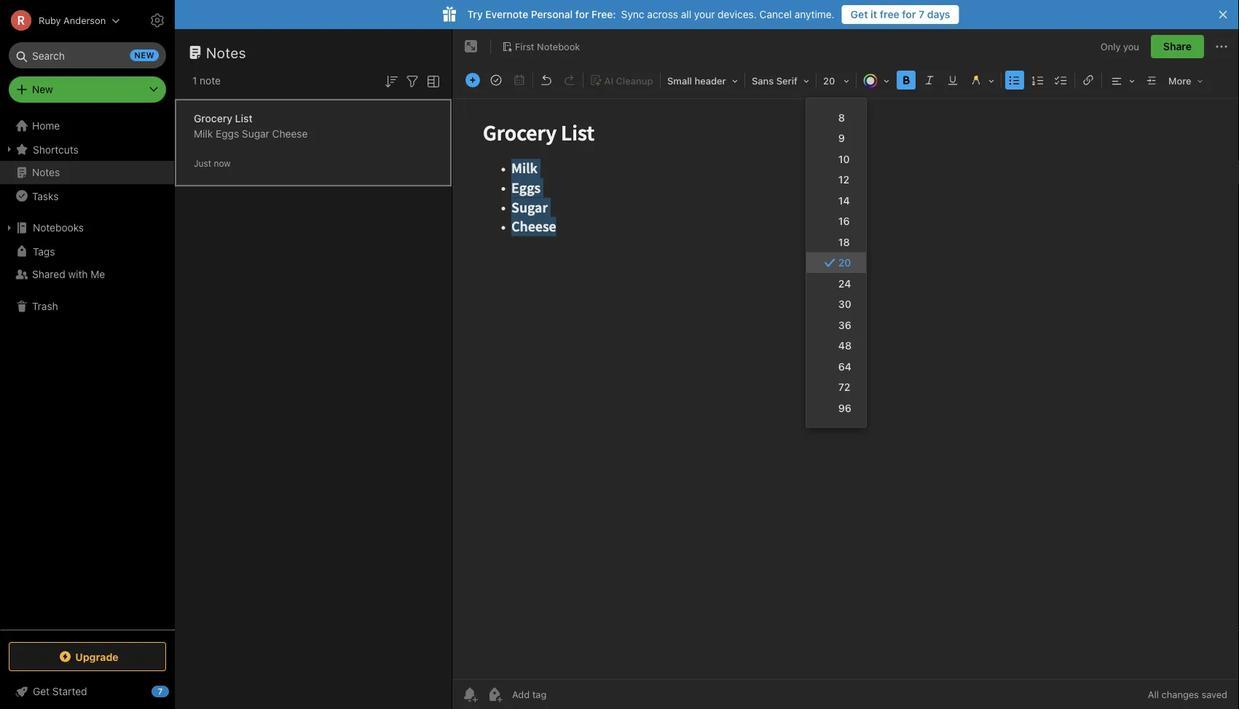 Task type: locate. For each thing, give the bounding box(es) containing it.
sans serif
[[752, 75, 798, 86]]

eggs
[[216, 128, 239, 140]]

list
[[235, 113, 253, 125]]

notes up tasks
[[32, 167, 60, 179]]

upgrade button
[[9, 643, 166, 672]]

Font color field
[[859, 70, 895, 91]]

0 vertical spatial 20
[[824, 75, 835, 86]]

tree containing home
[[0, 114, 175, 630]]

you
[[1124, 41, 1140, 52]]

shared
[[32, 269, 65, 281]]

0 vertical spatial get
[[851, 8, 868, 20]]

1 horizontal spatial 7
[[919, 8, 925, 20]]

1 for from the left
[[576, 8, 589, 20]]

14 link
[[807, 190, 867, 211]]

24 link
[[807, 273, 867, 294]]

Account field
[[0, 6, 120, 35]]

shared with me link
[[0, 263, 174, 286]]

64 link
[[807, 356, 867, 377]]

with
[[68, 269, 88, 281]]

new
[[32, 83, 53, 95]]

for for free:
[[576, 8, 589, 20]]

36
[[839, 319, 852, 331]]

add a reminder image
[[461, 687, 479, 704]]

2 for from the left
[[903, 8, 916, 20]]

get for get it free for 7 days
[[851, 8, 868, 20]]

Sort options field
[[383, 71, 400, 90]]

20 up 8 link
[[824, 75, 835, 86]]

0 horizontal spatial for
[[576, 8, 589, 20]]

get started
[[33, 686, 87, 698]]

upgrade
[[75, 651, 119, 663]]

7 left click to collapse icon on the left bottom of the page
[[158, 688, 163, 697]]

1 vertical spatial notes
[[32, 167, 60, 179]]

16 link
[[807, 211, 867, 232]]

add filters image
[[404, 73, 421, 90]]

all changes saved
[[1149, 690, 1228, 701]]

get for get started
[[33, 686, 50, 698]]

insert link image
[[1079, 70, 1099, 90]]

notes up note
[[206, 44, 246, 61]]

10 link
[[807, 149, 867, 169]]

get left it
[[851, 8, 868, 20]]

it
[[871, 8, 878, 20]]

free
[[880, 8, 900, 20]]

trash
[[32, 301, 58, 313]]

for inside button
[[903, 8, 916, 20]]

share button
[[1152, 35, 1205, 58]]

96
[[839, 402, 852, 414]]

12 link
[[807, 169, 867, 190]]

Help and Learning task checklist field
[[0, 681, 175, 704]]

only
[[1101, 41, 1121, 52]]

7 left 'days'
[[919, 8, 925, 20]]

1 horizontal spatial notes
[[206, 44, 246, 61]]

14
[[839, 195, 850, 207]]

bold image
[[896, 70, 917, 90]]

get inside help and learning task checklist field
[[33, 686, 50, 698]]

notebooks
[[33, 222, 84, 234]]

notes link
[[0, 161, 174, 184]]

personal
[[531, 8, 573, 20]]

1 vertical spatial 7
[[158, 688, 163, 697]]

tree
[[0, 114, 175, 630]]

for
[[576, 8, 589, 20], [903, 8, 916, 20]]

20 up 24
[[839, 257, 852, 269]]

italic image
[[920, 70, 940, 90]]

get inside button
[[851, 8, 868, 20]]

64
[[839, 361, 852, 373]]

9
[[839, 132, 845, 144]]

ruby anderson
[[39, 15, 106, 26]]

grocery list
[[194, 113, 253, 125]]

Add tag field
[[511, 689, 620, 702]]

expand note image
[[463, 38, 480, 55]]

grocery
[[194, 113, 233, 125]]

get left started
[[33, 686, 50, 698]]

get
[[851, 8, 868, 20], [33, 686, 50, 698]]

0 vertical spatial 7
[[919, 8, 925, 20]]

1 horizontal spatial get
[[851, 8, 868, 20]]

indent image
[[1142, 70, 1162, 90]]

30 link
[[807, 294, 867, 315]]

0 horizontal spatial 7
[[158, 688, 163, 697]]

for right free
[[903, 8, 916, 20]]

serif
[[777, 75, 798, 86]]

1 vertical spatial get
[[33, 686, 50, 698]]

trash link
[[0, 295, 174, 319]]

0 horizontal spatial 20
[[824, 75, 835, 86]]

0 horizontal spatial notes
[[32, 167, 60, 179]]

get it free for 7 days button
[[842, 5, 960, 24]]

1 horizontal spatial 20
[[839, 257, 852, 269]]

0 vertical spatial notes
[[206, 44, 246, 61]]

home
[[32, 120, 60, 132]]

sans
[[752, 75, 774, 86]]

Note Editor text field
[[453, 99, 1240, 680]]

16
[[839, 215, 850, 227]]

1 vertical spatial 20
[[839, 257, 852, 269]]

1 horizontal spatial for
[[903, 8, 916, 20]]

View options field
[[421, 71, 442, 90]]

0 horizontal spatial get
[[33, 686, 50, 698]]

for left free:
[[576, 8, 589, 20]]

36 link
[[807, 315, 867, 336]]

milk eggs sugar cheese
[[194, 128, 308, 140]]

shortcuts
[[33, 143, 79, 155]]

ruby
[[39, 15, 61, 26]]

20
[[824, 75, 835, 86], [839, 257, 852, 269]]

new button
[[9, 77, 166, 103]]

48
[[839, 340, 852, 352]]

all
[[1149, 690, 1160, 701]]

cheese
[[272, 128, 308, 140]]

get it free for 7 days
[[851, 8, 951, 20]]

notes inside tree
[[32, 167, 60, 179]]

notes
[[206, 44, 246, 61], [32, 167, 60, 179]]



Task type: vqa. For each thing, say whether or not it's contained in the screenshot.
Eggs
yes



Task type: describe. For each thing, give the bounding box(es) containing it.
checklist image
[[1052, 70, 1072, 90]]

new
[[135, 51, 155, 60]]

8 link
[[807, 107, 867, 128]]

Search text field
[[19, 42, 156, 69]]

Alignment field
[[1104, 70, 1141, 91]]

more
[[1169, 75, 1192, 86]]

settings image
[[149, 12, 166, 29]]

undo image
[[536, 70, 557, 90]]

10
[[839, 153, 850, 165]]

all
[[681, 8, 692, 20]]

48 link
[[807, 336, 867, 356]]

18
[[839, 236, 850, 248]]

9 link
[[807, 128, 867, 149]]

anytime.
[[795, 8, 835, 20]]

underline image
[[943, 70, 964, 90]]

cancel
[[760, 8, 792, 20]]

Font size field
[[818, 70, 855, 91]]

header
[[695, 75, 726, 86]]

1 note
[[192, 75, 221, 87]]

24
[[839, 278, 852, 290]]

click to collapse image
[[169, 683, 180, 700]]

across
[[647, 8, 679, 20]]

milk
[[194, 128, 213, 140]]

small
[[668, 75, 692, 86]]

72
[[839, 382, 851, 394]]

expand notebooks image
[[4, 222, 15, 234]]

sugar
[[242, 128, 270, 140]]

days
[[928, 8, 951, 20]]

started
[[52, 686, 87, 698]]

7 inside help and learning task checklist field
[[158, 688, 163, 697]]

add tag image
[[486, 687, 504, 704]]

me
[[91, 269, 105, 281]]

note
[[200, 75, 221, 87]]

1
[[192, 75, 197, 87]]

evernote
[[486, 8, 529, 20]]

bulleted list image
[[1005, 70, 1025, 90]]

18 link
[[807, 232, 867, 253]]

note window element
[[453, 29, 1240, 710]]

just
[[194, 159, 211, 169]]

try
[[468, 8, 483, 20]]

20 link
[[807, 253, 867, 273]]

first
[[515, 41, 535, 52]]

first notebook button
[[497, 36, 585, 57]]

your
[[695, 8, 715, 20]]

now
[[214, 159, 231, 169]]

20 menu item
[[807, 253, 867, 273]]

96 link
[[807, 398, 867, 419]]

Insert field
[[462, 70, 484, 90]]

shortcuts button
[[0, 138, 174, 161]]

Highlight field
[[965, 70, 1000, 91]]

changes
[[1162, 690, 1200, 701]]

7 inside button
[[919, 8, 925, 20]]

notebooks link
[[0, 216, 174, 240]]

8
[[839, 112, 845, 124]]

first notebook
[[515, 41, 580, 52]]

more actions image
[[1214, 38, 1231, 55]]

just now
[[194, 159, 231, 169]]

12
[[839, 174, 850, 186]]

Font family field
[[747, 70, 815, 91]]

new search field
[[19, 42, 159, 69]]

shared with me
[[32, 269, 105, 281]]

30
[[839, 298, 852, 310]]

notebook
[[537, 41, 580, 52]]

tags button
[[0, 240, 174, 263]]

Heading level field
[[663, 70, 743, 91]]

20 inside menu item
[[839, 257, 852, 269]]

task image
[[486, 70, 507, 90]]

More field
[[1164, 70, 1209, 91]]

sync
[[621, 8, 645, 20]]

small header
[[668, 75, 726, 86]]

8 9 10
[[839, 112, 850, 165]]

for for 7
[[903, 8, 916, 20]]

numbered list image
[[1028, 70, 1049, 90]]

More actions field
[[1214, 35, 1231, 58]]

free:
[[592, 8, 616, 20]]

share
[[1164, 40, 1192, 52]]

72 link
[[807, 377, 867, 398]]

anderson
[[64, 15, 106, 26]]

dropdown list menu
[[807, 107, 867, 419]]

try evernote personal for free: sync across all your devices. cancel anytime.
[[468, 8, 835, 20]]

saved
[[1202, 690, 1228, 701]]

tasks
[[32, 190, 59, 202]]

devices.
[[718, 8, 757, 20]]

tasks button
[[0, 184, 174, 208]]

Add filters field
[[404, 71, 421, 90]]

only you
[[1101, 41, 1140, 52]]

20 inside field
[[824, 75, 835, 86]]



